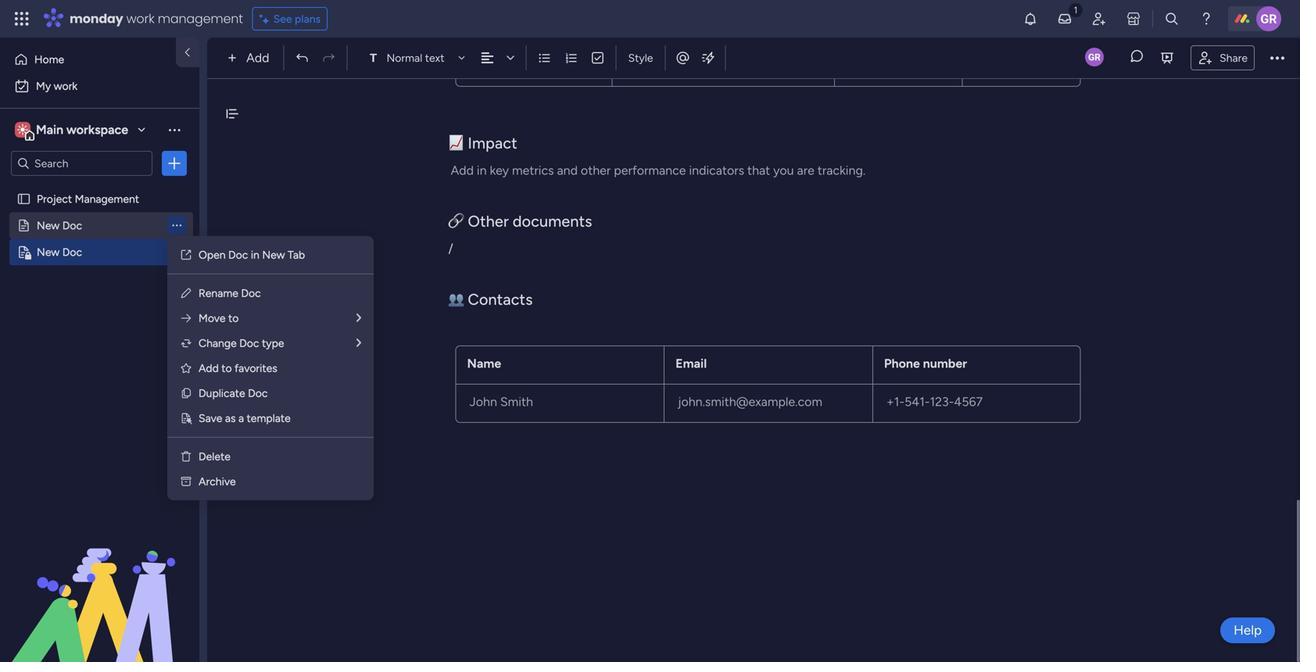 Task type: describe. For each thing, give the bounding box(es) containing it.
invite members image
[[1092, 11, 1107, 27]]

doc for open doc in new tab image
[[228, 248, 248, 262]]

board activity image
[[1086, 48, 1104, 66]]

dynamic values image
[[700, 50, 716, 66]]

normal text
[[387, 51, 445, 65]]

mention image
[[675, 50, 691, 65]]

phone
[[884, 356, 920, 371]]

as
[[225, 412, 236, 425]]

doc for the rename doc icon
[[241, 287, 261, 300]]

phone number
[[884, 356, 968, 371]]

to for move
[[228, 312, 239, 325]]

lottie animation image
[[0, 504, 199, 662]]

to for add
[[222, 362, 232, 375]]

management
[[75, 192, 139, 206]]

workspace selection element
[[15, 120, 131, 141]]

share button
[[1191, 45, 1255, 70]]

bulleted list image
[[538, 51, 552, 65]]

normal
[[387, 51, 423, 65]]

style button
[[621, 45, 660, 71]]

select product image
[[14, 11, 30, 27]]

delete image
[[180, 450, 192, 463]]

project management
[[37, 192, 139, 206]]

duplicate doc
[[199, 387, 268, 400]]

monday work management
[[70, 10, 243, 27]]

🔗 other documents
[[449, 212, 592, 231]]

impact
[[468, 134, 518, 152]]

add to favorites image
[[180, 362, 192, 375]]

see
[[273, 12, 292, 25]]

delete
[[199, 450, 231, 463]]

duplicate doc image
[[180, 387, 192, 400]]

change doc type image
[[180, 337, 192, 350]]

other
[[468, 212, 509, 231]]

1 public board image from the top
[[16, 192, 31, 206]]

help
[[1234, 623, 1262, 639]]

doc for private board icon
[[62, 246, 82, 259]]

share
[[1220, 51, 1248, 64]]

my work option
[[9, 74, 190, 99]]

1 workspace image from the left
[[15, 121, 31, 138]]

favorites
[[235, 362, 278, 375]]

in
[[251, 248, 260, 262]]

undo ⌘+z image
[[295, 51, 309, 65]]

rename doc
[[199, 287, 261, 300]]

project
[[37, 192, 72, 206]]

notifications image
[[1023, 11, 1039, 27]]

help image
[[1199, 11, 1215, 27]]

/
[[449, 241, 453, 256]]

workspace options image
[[167, 122, 182, 137]]

update feed image
[[1057, 11, 1073, 27]]

save
[[199, 412, 222, 425]]

a
[[239, 412, 244, 425]]

v2 ellipsis image
[[1271, 48, 1285, 68]]

add for add
[[246, 50, 269, 65]]

my
[[36, 79, 51, 93]]

my work link
[[9, 74, 190, 99]]

save as a template
[[199, 412, 291, 425]]

help button
[[1221, 618, 1276, 644]]

add for add to favorites
[[199, 362, 219, 375]]

lottie animation element
[[0, 504, 199, 662]]

name
[[467, 356, 501, 371]]

main workspace button
[[11, 117, 153, 143]]

new right in
[[262, 248, 285, 262]]

tab
[[288, 248, 305, 262]]



Task type: vqa. For each thing, say whether or not it's contained in the screenshot.
second The New Doc from the bottom
yes



Task type: locate. For each thing, give the bounding box(es) containing it.
1 image
[[1069, 1, 1083, 18]]

2 public board image from the top
[[16, 218, 31, 233]]

see plans button
[[252, 7, 328, 31]]

add inside popup button
[[246, 50, 269, 65]]

1 horizontal spatial add
[[246, 50, 269, 65]]

my work
[[36, 79, 78, 93]]

contacts
[[468, 290, 533, 309]]

2 list arrow image from the top
[[357, 337, 361, 349]]

checklist image
[[591, 51, 605, 65]]

option
[[0, 185, 199, 188]]

1 vertical spatial list arrow image
[[357, 337, 361, 349]]

doc left 'type'
[[239, 337, 259, 350]]

1 horizontal spatial work
[[126, 10, 154, 27]]

rename doc image
[[180, 287, 192, 300]]

🔗
[[449, 212, 464, 231]]

0 vertical spatial to
[[228, 312, 239, 325]]

doc right the rename on the left of the page
[[241, 287, 261, 300]]

monday marketplace image
[[1126, 11, 1142, 27]]

work for monday
[[126, 10, 154, 27]]

0 vertical spatial add
[[246, 50, 269, 65]]

👥
[[449, 290, 464, 309]]

main workspace
[[36, 122, 128, 137]]

0 horizontal spatial work
[[54, 79, 78, 93]]

move to image
[[180, 312, 192, 325]]

greg robinson image
[[1257, 6, 1282, 31]]

new doc down the project
[[37, 219, 82, 232]]

home
[[34, 53, 64, 66]]

1 vertical spatial new doc
[[37, 246, 82, 259]]

work right my
[[54, 79, 78, 93]]

1 new doc from the top
[[37, 219, 82, 232]]

documents
[[513, 212, 592, 231]]

list box
[[0, 183, 199, 477]]

0 horizontal spatial add
[[199, 362, 219, 375]]

📈 impact
[[449, 134, 518, 152]]

add
[[246, 50, 269, 65], [199, 362, 219, 375]]

add to favorites
[[199, 362, 278, 375]]

work
[[126, 10, 154, 27], [54, 79, 78, 93]]

archive image
[[180, 476, 192, 488]]

work right monday
[[126, 10, 154, 27]]

work for my
[[54, 79, 78, 93]]

email
[[676, 356, 707, 371]]

rename
[[199, 287, 238, 300]]

📈
[[449, 134, 464, 152]]

monday
[[70, 10, 123, 27]]

archive
[[199, 475, 236, 488]]

add button
[[221, 45, 279, 70]]

open doc in new tab image
[[180, 249, 192, 261]]

save as a template image
[[180, 412, 192, 425]]

0 vertical spatial new doc
[[37, 219, 82, 232]]

add right add to favorites image
[[199, 362, 219, 375]]

public board image up private board icon
[[16, 218, 31, 233]]

to
[[228, 312, 239, 325], [222, 362, 232, 375]]

doc down favorites
[[248, 387, 268, 400]]

new doc
[[37, 219, 82, 232], [37, 246, 82, 259]]

list arrow image for change doc type
[[357, 337, 361, 349]]

1 vertical spatial work
[[54, 79, 78, 93]]

work inside option
[[54, 79, 78, 93]]

new doc right private board icon
[[37, 246, 82, 259]]

list arrow image for move to
[[357, 312, 361, 324]]

duplicate
[[199, 387, 245, 400]]

move to
[[199, 312, 239, 325]]

template
[[247, 412, 291, 425]]

style
[[628, 51, 653, 65]]

search everything image
[[1165, 11, 1180, 27]]

0 vertical spatial public board image
[[16, 192, 31, 206]]

add left undo ⌘+z icon
[[246, 50, 269, 65]]

public board image left the project
[[16, 192, 31, 206]]

main
[[36, 122, 63, 137]]

type
[[262, 337, 284, 350]]

Search in workspace field
[[33, 154, 131, 172]]

to right the move
[[228, 312, 239, 325]]

to up duplicate
[[222, 362, 232, 375]]

doc left in
[[228, 248, 248, 262]]

numbered list image
[[564, 51, 578, 65]]

private board image
[[16, 245, 31, 260]]

2 workspace image from the left
[[17, 121, 28, 138]]

management
[[158, 10, 243, 27]]

2 new doc from the top
[[37, 246, 82, 259]]

see plans
[[273, 12, 321, 25]]

1 list arrow image from the top
[[357, 312, 361, 324]]

new down the project
[[37, 219, 60, 232]]

workspace
[[66, 122, 128, 137]]

doc right private board icon
[[62, 246, 82, 259]]

plans
[[295, 12, 321, 25]]

doc down project management in the left of the page
[[62, 219, 82, 232]]

number
[[923, 356, 968, 371]]

home option
[[9, 47, 167, 72]]

options image
[[167, 156, 182, 171]]

1 vertical spatial add
[[199, 362, 219, 375]]

workspace image
[[15, 121, 31, 138], [17, 121, 28, 138]]

move
[[199, 312, 226, 325]]

new right private board icon
[[37, 246, 60, 259]]

change doc type
[[199, 337, 284, 350]]

public board image
[[16, 192, 31, 206], [16, 218, 31, 233]]

doc
[[62, 219, 82, 232], [62, 246, 82, 259], [228, 248, 248, 262], [241, 287, 261, 300], [239, 337, 259, 350], [248, 387, 268, 400]]

open doc in new tab
[[199, 248, 305, 262]]

text
[[425, 51, 445, 65]]

new
[[37, 219, 60, 232], [37, 246, 60, 259], [262, 248, 285, 262]]

home link
[[9, 47, 167, 72]]

doc for change doc type icon
[[239, 337, 259, 350]]

list arrow image
[[357, 312, 361, 324], [357, 337, 361, 349]]

1 vertical spatial to
[[222, 362, 232, 375]]

0 vertical spatial work
[[126, 10, 154, 27]]

1 vertical spatial public board image
[[16, 218, 31, 233]]

list box containing project management
[[0, 183, 199, 477]]

change
[[199, 337, 237, 350]]

0 vertical spatial list arrow image
[[357, 312, 361, 324]]

doc for 'duplicate doc' icon
[[248, 387, 268, 400]]

open
[[199, 248, 226, 262]]

/ 👥 contacts
[[449, 241, 533, 309]]



